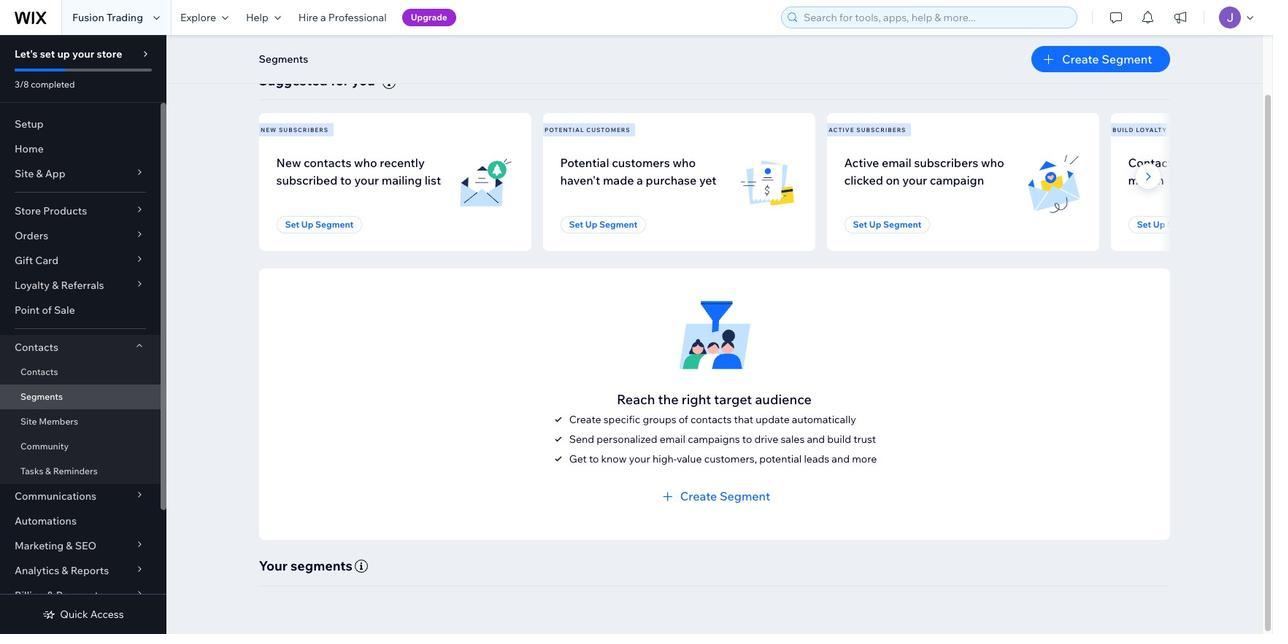 Task type: locate. For each thing, give the bounding box(es) containing it.
contacts link
[[0, 360, 161, 385]]

1 vertical spatial potential
[[560, 155, 609, 170]]

& for analytics
[[62, 564, 68, 578]]

0 horizontal spatial segments
[[20, 391, 63, 402]]

1 vertical spatial of
[[679, 413, 688, 426]]

0 vertical spatial site
[[15, 167, 34, 180]]

reach
[[617, 391, 655, 408]]

and up leads
[[807, 433, 825, 446]]

gift card
[[15, 254, 59, 267]]

3/8
[[15, 79, 29, 90]]

set up segment button for subscribed
[[276, 216, 362, 234]]

let's set up your store
[[15, 47, 122, 61]]

create for the rightmost create segment button
[[1062, 52, 1099, 66]]

3 who from the left
[[981, 155, 1005, 170]]

who inside 'new contacts who recently subscribed to your mailing list'
[[354, 155, 377, 170]]

0 horizontal spatial of
[[42, 304, 52, 317]]

1 vertical spatial new
[[276, 155, 301, 170]]

tasks
[[20, 466, 43, 477]]

your right up
[[72, 47, 94, 61]]

2 vertical spatial a
[[637, 173, 643, 188]]

create for the leftmost create segment button
[[680, 489, 717, 504]]

0 horizontal spatial email
[[660, 433, 686, 446]]

up for made
[[586, 219, 598, 230]]

billing
[[15, 589, 45, 602]]

campaigns
[[688, 433, 740, 446]]

1 vertical spatial create
[[569, 413, 601, 426]]

communications
[[15, 490, 96, 503]]

1 vertical spatial to
[[743, 433, 752, 446]]

who left recently on the top of the page
[[354, 155, 377, 170]]

your inside 'new contacts who recently subscribed to your mailing list'
[[354, 173, 379, 188]]

create segment up build
[[1062, 52, 1153, 66]]

0 vertical spatial contacts
[[1129, 155, 1179, 170]]

3 set from the left
[[853, 219, 868, 230]]

seo
[[75, 540, 96, 553]]

trust
[[854, 433, 876, 446]]

your
[[259, 558, 288, 575]]

create inside reach the right target audience create specific groups of contacts that update automatically send personalized email campaigns to drive sales and build trust get to know your high-value customers, potential leads and more
[[569, 413, 601, 426]]

target
[[714, 391, 752, 408]]

site & app button
[[0, 161, 161, 186]]

& right billing
[[47, 589, 54, 602]]

build loyalty
[[1113, 126, 1168, 133]]

customers inside potential customers who haven't made a purchase yet
[[612, 155, 670, 170]]

3 set up segment button from the left
[[845, 216, 931, 234]]

site inside dropdown button
[[15, 167, 34, 180]]

customers,
[[704, 453, 757, 466]]

1 vertical spatial create segment button
[[658, 488, 771, 505]]

loyalty
[[1136, 126, 1168, 133], [15, 279, 50, 292]]

2 who from the left
[[673, 155, 696, 170]]

your down personalized
[[629, 453, 651, 466]]

0 vertical spatial of
[[42, 304, 52, 317]]

& for loyalty
[[52, 279, 59, 292]]

1 vertical spatial contacts
[[691, 413, 732, 426]]

1 horizontal spatial and
[[832, 453, 850, 466]]

customers up potential customers who haven't made a purchase yet
[[587, 126, 631, 133]]

1 vertical spatial customers
[[612, 155, 670, 170]]

contacts with a birthday th
[[1129, 155, 1274, 188]]

0 vertical spatial a
[[321, 11, 326, 24]]

1 horizontal spatial who
[[673, 155, 696, 170]]

new down suggested
[[261, 126, 277, 133]]

segments inside segments link
[[20, 391, 63, 402]]

new inside 'new contacts who recently subscribed to your mailing list'
[[276, 155, 301, 170]]

segment up build
[[1102, 52, 1153, 66]]

1 horizontal spatial of
[[679, 413, 688, 426]]

contacts up campaigns on the bottom of page
[[691, 413, 732, 426]]

access
[[90, 608, 124, 621]]

potential inside potential customers who haven't made a purchase yet
[[560, 155, 609, 170]]

1 vertical spatial email
[[660, 433, 686, 446]]

site
[[15, 167, 34, 180], [20, 416, 37, 427]]

a right hire
[[321, 11, 326, 24]]

2 set from the left
[[569, 219, 584, 230]]

1 vertical spatial and
[[832, 453, 850, 466]]

subscribers for contacts
[[279, 126, 329, 133]]

contacts down contacts "dropdown button"
[[20, 367, 58, 378]]

home
[[15, 142, 44, 156]]

customers up made
[[612, 155, 670, 170]]

store
[[97, 47, 122, 61]]

& for billing
[[47, 589, 54, 602]]

analytics & reports
[[15, 564, 109, 578]]

site up community
[[20, 416, 37, 427]]

contacts
[[304, 155, 352, 170], [691, 413, 732, 426]]

3/8 completed
[[15, 79, 75, 90]]

2 horizontal spatial a
[[1208, 155, 1214, 170]]

who inside potential customers who haven't made a purchase yet
[[673, 155, 696, 170]]

1 horizontal spatial contacts
[[691, 413, 732, 426]]

& left the seo
[[66, 540, 73, 553]]

1 horizontal spatial create segment
[[1062, 52, 1153, 66]]

who up purchase
[[673, 155, 696, 170]]

set up segment button
[[276, 216, 362, 234], [560, 216, 647, 234], [845, 216, 931, 234], [1129, 216, 1215, 234]]

segment for subscribed's set up segment button
[[315, 219, 354, 230]]

segments button
[[252, 48, 316, 70]]

1 who from the left
[[354, 155, 377, 170]]

contacts down build loyalty in the top of the page
[[1129, 155, 1179, 170]]

you
[[352, 72, 375, 89]]

segments up site members
[[20, 391, 63, 402]]

segments
[[259, 53, 308, 66], [20, 391, 63, 402]]

2 up from the left
[[586, 219, 598, 230]]

& for tasks
[[45, 466, 51, 477]]

0 horizontal spatial and
[[807, 433, 825, 446]]

your left mailing
[[354, 173, 379, 188]]

who inside active email subscribers who clicked on your campaign
[[981, 155, 1005, 170]]

loyalty right build
[[1136, 126, 1168, 133]]

1 set up segment button from the left
[[276, 216, 362, 234]]

segments inside segments button
[[259, 53, 308, 66]]

subscribers down suggested
[[279, 126, 329, 133]]

right
[[682, 391, 711, 408]]

active email subscribers who clicked on your campaign
[[845, 155, 1005, 188]]

set up segment down made
[[569, 219, 638, 230]]

create segment down customers,
[[680, 489, 771, 504]]

0 vertical spatial segments
[[259, 53, 308, 66]]

1 vertical spatial site
[[20, 416, 37, 427]]

segment down made
[[600, 219, 638, 230]]

contacts inside "dropdown button"
[[15, 341, 58, 354]]

1 set from the left
[[285, 219, 300, 230]]

up down "subscribed"
[[301, 219, 314, 230]]

potential customers
[[545, 126, 631, 133]]

segment down customers,
[[720, 489, 771, 504]]

to inside 'new contacts who recently subscribed to your mailing list'
[[340, 173, 352, 188]]

& down "card"
[[52, 279, 59, 292]]

0 horizontal spatial a
[[321, 11, 326, 24]]

2 set up segment button from the left
[[560, 216, 647, 234]]

& inside 'dropdown button'
[[52, 279, 59, 292]]

1 vertical spatial a
[[1208, 155, 1214, 170]]

0 vertical spatial contacts
[[304, 155, 352, 170]]

segments up suggested
[[259, 53, 308, 66]]

1 up from the left
[[301, 219, 314, 230]]

a right with
[[1208, 155, 1214, 170]]

2 set up segment from the left
[[569, 219, 638, 230]]

1 horizontal spatial to
[[589, 453, 599, 466]]

a right made
[[637, 173, 643, 188]]

active inside active email subscribers who clicked on your campaign
[[845, 155, 879, 170]]

2 vertical spatial create
[[680, 489, 717, 504]]

to
[[340, 173, 352, 188], [743, 433, 752, 446], [589, 453, 599, 466]]

site for site members
[[20, 416, 37, 427]]

contacts inside reach the right target audience create specific groups of contacts that update automatically send personalized email campaigns to drive sales and build trust get to know your high-value customers, potential leads and more
[[691, 413, 732, 426]]

0 vertical spatial create
[[1062, 52, 1099, 66]]

your right on in the right of the page
[[903, 173, 927, 188]]

reminders
[[53, 466, 98, 477]]

4 set from the left
[[1137, 219, 1152, 230]]

list
[[256, 113, 1274, 251]]

site down home
[[15, 167, 34, 180]]

0 vertical spatial potential
[[545, 126, 585, 133]]

subscribers up on in the right of the page
[[857, 126, 907, 133]]

0 horizontal spatial contacts
[[304, 155, 352, 170]]

1 horizontal spatial loyalty
[[1136, 126, 1168, 133]]

who up campaign
[[981, 155, 1005, 170]]

birthday
[[1217, 155, 1263, 170]]

segment for first set up segment button from the right
[[1168, 219, 1206, 230]]

email up on in the right of the page
[[882, 155, 912, 170]]

set for potential customers who haven't made a purchase yet
[[569, 219, 584, 230]]

& right tasks
[[45, 466, 51, 477]]

groups
[[643, 413, 677, 426]]

set up segment for made
[[569, 219, 638, 230]]

a inside potential customers who haven't made a purchase yet
[[637, 173, 643, 188]]

segment down the contacts with a birthday th
[[1168, 219, 1206, 230]]

gift card button
[[0, 248, 161, 273]]

contacts inside the contacts with a birthday th
[[1129, 155, 1179, 170]]

community
[[20, 441, 69, 452]]

0 horizontal spatial create
[[569, 413, 601, 426]]

sale
[[54, 304, 75, 317]]

3 set up segment from the left
[[853, 219, 922, 230]]

1 horizontal spatial subscribers
[[857, 126, 907, 133]]

set up segment down "subscribed"
[[285, 219, 354, 230]]

of inside sidebar element
[[42, 304, 52, 317]]

email
[[882, 155, 912, 170], [660, 433, 686, 446]]

potential
[[545, 126, 585, 133], [560, 155, 609, 170]]

& left app
[[36, 167, 43, 180]]

1 horizontal spatial create
[[680, 489, 717, 504]]

1 vertical spatial active
[[845, 155, 879, 170]]

haven't
[[560, 173, 601, 188]]

set up segment for clicked
[[853, 219, 922, 230]]

2 vertical spatial to
[[589, 453, 599, 466]]

& for site
[[36, 167, 43, 180]]

1 vertical spatial loyalty
[[15, 279, 50, 292]]

& left reports
[[62, 564, 68, 578]]

set up segment button down on in the right of the page
[[845, 216, 931, 234]]

contacts down "point of sale"
[[15, 341, 58, 354]]

potential for potential customers who haven't made a purchase yet
[[560, 155, 609, 170]]

set up segment button down the contacts with a birthday th
[[1129, 216, 1215, 234]]

new for new contacts who recently subscribed to your mailing list
[[276, 155, 301, 170]]

contacts up "subscribed"
[[304, 155, 352, 170]]

mailing
[[382, 173, 422, 188]]

0 vertical spatial to
[[340, 173, 352, 188]]

of down right
[[679, 413, 688, 426]]

0 vertical spatial loyalty
[[1136, 126, 1168, 133]]

quick
[[60, 608, 88, 621]]

of left sale at the top of the page
[[42, 304, 52, 317]]

loyalty inside 'dropdown button'
[[15, 279, 50, 292]]

2 vertical spatial contacts
[[20, 367, 58, 378]]

contacts inside 'new contacts who recently subscribed to your mailing list'
[[304, 155, 352, 170]]

set up segment button down "subscribed"
[[276, 216, 362, 234]]

up down clicked
[[870, 219, 882, 230]]

trading
[[107, 11, 143, 24]]

0 horizontal spatial to
[[340, 173, 352, 188]]

your inside sidebar element
[[72, 47, 94, 61]]

potential customers who haven't made a purchase yet
[[560, 155, 717, 188]]

0 vertical spatial create segment button
[[1032, 46, 1170, 72]]

email up high-
[[660, 433, 686, 446]]

customers
[[587, 126, 631, 133], [612, 155, 670, 170]]

segments link
[[0, 385, 161, 410]]

subscribers inside active email subscribers who clicked on your campaign
[[914, 155, 979, 170]]

to right get
[[589, 453, 599, 466]]

app
[[45, 167, 65, 180]]

let's
[[15, 47, 38, 61]]

more
[[852, 453, 877, 466]]

tasks & reminders
[[20, 466, 98, 477]]

0 vertical spatial customers
[[587, 126, 631, 133]]

1 horizontal spatial a
[[637, 173, 643, 188]]

new up "subscribed"
[[276, 155, 301, 170]]

value
[[677, 453, 702, 466]]

set up segment for subscribed
[[285, 219, 354, 230]]

email inside active email subscribers who clicked on your campaign
[[882, 155, 912, 170]]

to right "subscribed"
[[340, 173, 352, 188]]

that
[[734, 413, 754, 426]]

set up segment down the contacts with a birthday th
[[1137, 219, 1206, 230]]

to left drive
[[743, 433, 752, 446]]

0 horizontal spatial subscribers
[[279, 126, 329, 133]]

1 horizontal spatial segments
[[259, 53, 308, 66]]

active subscribers
[[829, 126, 907, 133]]

up down haven't
[[586, 219, 598, 230]]

audience
[[755, 391, 812, 408]]

1 horizontal spatial email
[[882, 155, 912, 170]]

3 up from the left
[[870, 219, 882, 230]]

2 horizontal spatial subscribers
[[914, 155, 979, 170]]

2 horizontal spatial create
[[1062, 52, 1099, 66]]

segment
[[1102, 52, 1153, 66], [315, 219, 354, 230], [600, 219, 638, 230], [884, 219, 922, 230], [1168, 219, 1206, 230], [720, 489, 771, 504]]

segment down on in the right of the page
[[884, 219, 922, 230]]

1 vertical spatial segments
[[20, 391, 63, 402]]

of
[[42, 304, 52, 317], [679, 413, 688, 426]]

up down the contacts with a birthday th
[[1154, 219, 1166, 230]]

quick access button
[[43, 608, 124, 621]]

0 vertical spatial new
[[261, 126, 277, 133]]

products
[[43, 204, 87, 218]]

your
[[72, 47, 94, 61], [354, 173, 379, 188], [903, 173, 927, 188], [629, 453, 651, 466]]

set up segment down on in the right of the page
[[853, 219, 922, 230]]

0 vertical spatial email
[[882, 155, 912, 170]]

1 set up segment from the left
[[285, 219, 354, 230]]

hire a professional link
[[290, 0, 396, 35]]

subscribers up campaign
[[914, 155, 979, 170]]

set up segment button down made
[[560, 216, 647, 234]]

contacts
[[1129, 155, 1179, 170], [15, 341, 58, 354], [20, 367, 58, 378]]

members
[[39, 416, 78, 427]]

quick access
[[60, 608, 124, 621]]

loyalty down gift card
[[15, 279, 50, 292]]

list containing new contacts who recently subscribed to your mailing list
[[256, 113, 1274, 251]]

marketing & seo
[[15, 540, 96, 553]]

0 vertical spatial active
[[829, 126, 855, 133]]

1 horizontal spatial create segment button
[[1032, 46, 1170, 72]]

set up segment
[[285, 219, 354, 230], [569, 219, 638, 230], [853, 219, 922, 230], [1137, 219, 1206, 230]]

new for new subscribers
[[261, 126, 277, 133]]

leads
[[804, 453, 830, 466]]

segment down "subscribed"
[[315, 219, 354, 230]]

create segment
[[1062, 52, 1153, 66], [680, 489, 771, 504]]

1 vertical spatial contacts
[[15, 341, 58, 354]]

1 vertical spatial create segment
[[680, 489, 771, 504]]

2 horizontal spatial who
[[981, 155, 1005, 170]]

0 horizontal spatial who
[[354, 155, 377, 170]]

customers for potential customers
[[587, 126, 631, 133]]

and down build
[[832, 453, 850, 466]]

0 horizontal spatial loyalty
[[15, 279, 50, 292]]



Task type: vqa. For each thing, say whether or not it's contained in the screenshot.
United
no



Task type: describe. For each thing, give the bounding box(es) containing it.
payments
[[56, 589, 104, 602]]

explore
[[180, 11, 216, 24]]

marketing
[[15, 540, 64, 553]]

potential
[[760, 453, 802, 466]]

loyalty & referrals
[[15, 279, 104, 292]]

potential for potential customers
[[545, 126, 585, 133]]

email inside reach the right target audience create specific groups of contacts that update automatically send personalized email campaigns to drive sales and build trust get to know your high-value customers, potential leads and more
[[660, 433, 686, 446]]

high-
[[653, 453, 677, 466]]

tasks & reminders link
[[0, 459, 161, 484]]

point of sale link
[[0, 298, 161, 323]]

your inside active email subscribers who clicked on your campaign
[[903, 173, 927, 188]]

professional
[[328, 11, 387, 24]]

0 horizontal spatial create segment button
[[658, 488, 771, 505]]

2 horizontal spatial to
[[743, 433, 752, 446]]

loyalty inside 'list'
[[1136, 126, 1168, 133]]

0 vertical spatial and
[[807, 433, 825, 446]]

Search for tools, apps, help & more... field
[[800, 7, 1073, 28]]

upgrade
[[411, 12, 448, 23]]

fusion
[[72, 11, 104, 24]]

build
[[1113, 126, 1134, 133]]

site & app
[[15, 167, 65, 180]]

site members
[[20, 416, 78, 427]]

reports
[[71, 564, 109, 578]]

point
[[15, 304, 40, 317]]

analytics
[[15, 564, 59, 578]]

automations
[[15, 515, 77, 528]]

made
[[603, 173, 634, 188]]

update
[[756, 413, 790, 426]]

drive
[[755, 433, 779, 446]]

set
[[40, 47, 55, 61]]

community link
[[0, 434, 161, 459]]

new subscribers
[[261, 126, 329, 133]]

sales
[[781, 433, 805, 446]]

gift
[[15, 254, 33, 267]]

referrals
[[61, 279, 104, 292]]

billing & payments button
[[0, 583, 161, 608]]

4 up from the left
[[1154, 219, 1166, 230]]

segments for segments link at bottom
[[20, 391, 63, 402]]

for
[[331, 72, 349, 89]]

who for your
[[354, 155, 377, 170]]

suggested for you
[[259, 72, 375, 89]]

on
[[886, 173, 900, 188]]

the
[[658, 391, 679, 408]]

active for active email subscribers who clicked on your campaign
[[845, 155, 879, 170]]

orders
[[15, 229, 48, 242]]

completed
[[31, 79, 75, 90]]

list
[[425, 173, 441, 188]]

up for subscribed
[[301, 219, 314, 230]]

your segments
[[259, 558, 353, 575]]

set for new contacts who recently subscribed to your mailing list
[[285, 219, 300, 230]]

clicked
[[845, 173, 883, 188]]

customers for potential customers who haven't made a purchase yet
[[612, 155, 670, 170]]

recently
[[380, 155, 425, 170]]

active for active subscribers
[[829, 126, 855, 133]]

who for purchase
[[673, 155, 696, 170]]

subscribers for email
[[857, 126, 907, 133]]

automatically
[[792, 413, 856, 426]]

your inside reach the right target audience create specific groups of contacts that update automatically send personalized email campaigns to drive sales and build trust get to know your high-value customers, potential leads and more
[[629, 453, 651, 466]]

of inside reach the right target audience create specific groups of contacts that update automatically send personalized email campaigns to drive sales and build trust get to know your high-value customers, potential leads and more
[[679, 413, 688, 426]]

know
[[601, 453, 627, 466]]

0 horizontal spatial create segment
[[680, 489, 771, 504]]

segment for set up segment button related to clicked
[[884, 219, 922, 230]]

4 set up segment from the left
[[1137, 219, 1206, 230]]

set up segment button for made
[[560, 216, 647, 234]]

point of sale
[[15, 304, 75, 317]]

segment for set up segment button related to made
[[600, 219, 638, 230]]

purchase
[[646, 173, 697, 188]]

analytics & reports button
[[0, 559, 161, 583]]

communications button
[[0, 484, 161, 509]]

up for clicked
[[870, 219, 882, 230]]

suggested
[[259, 72, 328, 89]]

billing & payments
[[15, 589, 104, 602]]

sidebar element
[[0, 35, 166, 635]]

fusion trading
[[72, 11, 143, 24]]

build
[[828, 433, 851, 446]]

card
[[35, 254, 59, 267]]

hire a professional
[[299, 11, 387, 24]]

new contacts who recently subscribed to your mailing list
[[276, 155, 441, 188]]

set for active email subscribers who clicked on your campaign
[[853, 219, 868, 230]]

0 vertical spatial create segment
[[1062, 52, 1153, 66]]

4 set up segment button from the left
[[1129, 216, 1215, 234]]

contacts for contacts "dropdown button"
[[15, 341, 58, 354]]

with
[[1181, 155, 1205, 170]]

segments for segments button
[[259, 53, 308, 66]]

a inside the contacts with a birthday th
[[1208, 155, 1214, 170]]

get
[[569, 453, 587, 466]]

segments
[[291, 558, 353, 575]]

set up segment button for clicked
[[845, 216, 931, 234]]

marketing & seo button
[[0, 534, 161, 559]]

setup link
[[0, 112, 161, 137]]

setup
[[15, 118, 44, 131]]

send
[[569, 433, 595, 446]]

contacts button
[[0, 335, 161, 360]]

up
[[57, 47, 70, 61]]

help
[[246, 11, 269, 24]]

automations link
[[0, 509, 161, 534]]

subscribed
[[276, 173, 338, 188]]

& for marketing
[[66, 540, 73, 553]]

hire
[[299, 11, 318, 24]]

contacts for contacts link
[[20, 367, 58, 378]]

orders button
[[0, 223, 161, 248]]

reach the right target audience create specific groups of contacts that update automatically send personalized email campaigns to drive sales and build trust get to know your high-value customers, potential leads and more
[[569, 391, 877, 466]]

site for site & app
[[15, 167, 34, 180]]

upgrade button
[[402, 9, 456, 26]]

site members link
[[0, 410, 161, 434]]

help button
[[237, 0, 290, 35]]

yet
[[699, 173, 717, 188]]



